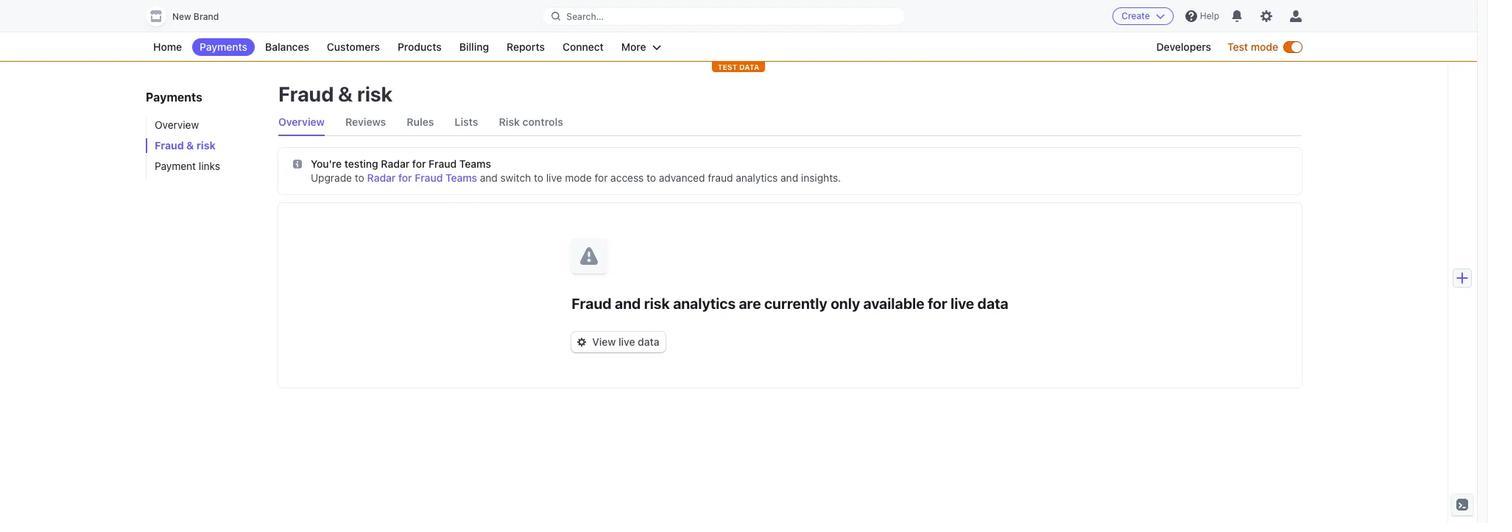 Task type: vqa. For each thing, say whether or not it's contained in the screenshot.
THE CUSTOMERS for Customers
no



Task type: locate. For each thing, give the bounding box(es) containing it.
1 vertical spatial live
[[951, 295, 975, 312]]

2 horizontal spatial to
[[647, 172, 656, 184]]

fraud & risk
[[278, 82, 393, 106], [155, 139, 216, 152]]

1 vertical spatial teams
[[446, 172, 477, 184]]

0 vertical spatial data
[[978, 295, 1009, 312]]

radar up radar for fraud teams link
[[381, 158, 410, 170]]

0 horizontal spatial live
[[546, 172, 562, 184]]

payments down home 'link'
[[146, 91, 202, 104]]

and left switch at the left
[[480, 172, 498, 184]]

payments link
[[192, 38, 255, 56]]

radar down the testing
[[367, 172, 396, 184]]

access
[[611, 172, 644, 184]]

switch
[[501, 172, 531, 184]]

0 vertical spatial live
[[546, 172, 562, 184]]

2 vertical spatial risk
[[644, 295, 670, 312]]

& inside fraud & risk link
[[187, 139, 194, 152]]

overview up svg icon
[[278, 116, 325, 128]]

tab list
[[278, 109, 1302, 136]]

fraud
[[278, 82, 334, 106], [155, 139, 184, 152], [429, 158, 457, 170], [415, 172, 443, 184], [572, 295, 612, 312]]

advanced
[[659, 172, 705, 184]]

payments
[[200, 41, 248, 53], [146, 91, 202, 104]]

data
[[978, 295, 1009, 312], [638, 336, 660, 348]]

reviews link
[[345, 109, 386, 136]]

analytics inside you're testing radar for fraud teams upgrade to radar for fraud teams and switch to live mode for access to advanced fraud analytics and insights.
[[736, 172, 778, 184]]

teams left switch at the left
[[446, 172, 477, 184]]

live
[[546, 172, 562, 184], [951, 295, 975, 312], [619, 336, 635, 348]]

brand
[[194, 11, 219, 22]]

reports
[[507, 41, 545, 53]]

0 horizontal spatial to
[[355, 172, 364, 184]]

to right switch at the left
[[534, 172, 544, 184]]

mode
[[1251, 41, 1279, 53], [565, 172, 592, 184]]

only
[[831, 295, 860, 312]]

to right access in the left of the page
[[647, 172, 656, 184]]

to down the testing
[[355, 172, 364, 184]]

0 vertical spatial mode
[[1251, 41, 1279, 53]]

risk up links
[[197, 139, 216, 152]]

home link
[[146, 38, 189, 56]]

view live data
[[592, 336, 660, 348]]

1 horizontal spatial mode
[[1251, 41, 1279, 53]]

fraud down rules "link"
[[415, 172, 443, 184]]

1 vertical spatial data
[[638, 336, 660, 348]]

svg image
[[293, 160, 302, 169]]

payments down brand
[[200, 41, 248, 53]]

1 vertical spatial fraud & risk
[[155, 139, 216, 152]]

overview link for payments
[[146, 118, 264, 133]]

teams
[[460, 158, 491, 170], [446, 172, 477, 184]]

testing
[[345, 158, 378, 170]]

radar
[[381, 158, 410, 170], [367, 172, 396, 184]]

1 vertical spatial mode
[[565, 172, 592, 184]]

fraud & risk up reviews
[[278, 82, 393, 106]]

reviews
[[345, 116, 386, 128]]

and up view live data at the left bottom of the page
[[615, 295, 641, 312]]

overview link up fraud & risk link
[[146, 118, 264, 133]]

live right view
[[619, 336, 635, 348]]

lists link
[[455, 109, 478, 136]]

risk up view live data at the left bottom of the page
[[644, 295, 670, 312]]

live right switch at the left
[[546, 172, 562, 184]]

for left access in the left of the page
[[595, 172, 608, 184]]

0 horizontal spatial overview link
[[146, 118, 264, 133]]

fraud down balances link
[[278, 82, 334, 106]]

fraud & risk up payment links
[[155, 139, 216, 152]]

data
[[740, 63, 760, 71]]

home
[[153, 41, 182, 53]]

mode right test
[[1251, 41, 1279, 53]]

overview
[[278, 116, 325, 128], [155, 119, 199, 131]]

developers
[[1157, 41, 1212, 53]]

1 horizontal spatial fraud & risk
[[278, 82, 393, 106]]

customers
[[327, 41, 380, 53]]

0 vertical spatial analytics
[[736, 172, 778, 184]]

1 horizontal spatial overview
[[278, 116, 325, 128]]

1 horizontal spatial to
[[534, 172, 544, 184]]

radar for fraud teams link
[[367, 172, 477, 184]]

1 horizontal spatial risk
[[357, 82, 393, 106]]

connect link
[[555, 38, 611, 56]]

new brand button
[[146, 6, 234, 27]]

1 horizontal spatial live
[[619, 336, 635, 348]]

connect
[[563, 41, 604, 53]]

analytics right fraud
[[736, 172, 778, 184]]

0 horizontal spatial risk
[[197, 139, 216, 152]]

search…
[[567, 11, 604, 22]]

and left insights.
[[781, 172, 799, 184]]

0 horizontal spatial &
[[187, 139, 194, 152]]

currently
[[765, 295, 828, 312]]

to
[[355, 172, 364, 184], [534, 172, 544, 184], [647, 172, 656, 184]]

0 horizontal spatial overview
[[155, 119, 199, 131]]

1 vertical spatial &
[[187, 139, 194, 152]]

rules link
[[407, 109, 434, 136]]

0 vertical spatial &
[[338, 82, 353, 106]]

1 vertical spatial radar
[[367, 172, 396, 184]]

fraud up payment
[[155, 139, 184, 152]]

create
[[1122, 10, 1150, 21]]

teams down lists link
[[460, 158, 491, 170]]

balances link
[[258, 38, 317, 56]]

2 vertical spatial live
[[619, 336, 635, 348]]

risk up reviews
[[357, 82, 393, 106]]

0 horizontal spatial mode
[[565, 172, 592, 184]]

1 horizontal spatial overview link
[[278, 109, 325, 136]]

test data
[[718, 63, 760, 71]]

& up payment links
[[187, 139, 194, 152]]

fraud & risk link
[[146, 138, 264, 153]]

risk
[[357, 82, 393, 106], [197, 139, 216, 152], [644, 295, 670, 312]]

1 horizontal spatial and
[[615, 295, 641, 312]]

fraud and risk analytics are currently only available for live data
[[572, 295, 1009, 312]]

0 horizontal spatial data
[[638, 336, 660, 348]]

svg image
[[578, 338, 587, 347]]

analytics
[[736, 172, 778, 184], [673, 295, 736, 312]]

rules
[[407, 116, 434, 128]]

overview link up svg icon
[[278, 109, 325, 136]]

& up reviews
[[338, 82, 353, 106]]

overview link
[[278, 109, 325, 136], [146, 118, 264, 133]]

for
[[412, 158, 426, 170], [399, 172, 412, 184], [595, 172, 608, 184], [928, 295, 948, 312]]

test
[[718, 63, 738, 71]]

new brand
[[172, 11, 219, 22]]

balances
[[265, 41, 309, 53]]

1 horizontal spatial &
[[338, 82, 353, 106]]

customers link
[[320, 38, 387, 56]]

analytics left are
[[673, 295, 736, 312]]

and
[[480, 172, 498, 184], [781, 172, 799, 184], [615, 295, 641, 312]]

overview up fraud & risk link
[[155, 119, 199, 131]]

mode left access in the left of the page
[[565, 172, 592, 184]]

you're
[[311, 158, 342, 170]]

&
[[338, 82, 353, 106], [187, 139, 194, 152]]

live right available
[[951, 295, 975, 312]]

insights.
[[801, 172, 841, 184]]

fraud
[[708, 172, 733, 184]]

products link
[[390, 38, 449, 56]]

1 vertical spatial risk
[[197, 139, 216, 152]]



Task type: describe. For each thing, give the bounding box(es) containing it.
0 vertical spatial radar
[[381, 158, 410, 170]]

mode inside you're testing radar for fraud teams upgrade to radar for fraud teams and switch to live mode for access to advanced fraud analytics and insights.
[[565, 172, 592, 184]]

available
[[864, 295, 925, 312]]

0 vertical spatial risk
[[357, 82, 393, 106]]

payment
[[155, 160, 196, 172]]

products
[[398, 41, 442, 53]]

create button
[[1113, 7, 1174, 25]]

test
[[1228, 41, 1249, 53]]

tab list containing overview
[[278, 109, 1302, 136]]

controls
[[523, 116, 563, 128]]

test mode
[[1228, 41, 1279, 53]]

overview link for fraud & risk
[[278, 109, 325, 136]]

upgrade
[[311, 172, 352, 184]]

payment links link
[[146, 159, 264, 174]]

0 vertical spatial teams
[[460, 158, 491, 170]]

0 horizontal spatial fraud & risk
[[155, 139, 216, 152]]

developers link
[[1149, 38, 1219, 56]]

for up radar for fraud teams link
[[412, 158, 426, 170]]

fraud up radar for fraud teams link
[[429, 158, 457, 170]]

for right available
[[928, 295, 948, 312]]

risk controls link
[[499, 109, 563, 136]]

risk
[[499, 116, 520, 128]]

overview for fraud & risk
[[278, 116, 325, 128]]

0 vertical spatial payments
[[200, 41, 248, 53]]

view
[[592, 336, 616, 348]]

more
[[622, 41, 646, 53]]

2 horizontal spatial live
[[951, 295, 975, 312]]

risk controls
[[499, 116, 563, 128]]

Search… search field
[[543, 7, 905, 25]]

links
[[199, 160, 220, 172]]

fraud up svg image
[[572, 295, 612, 312]]

2 horizontal spatial and
[[781, 172, 799, 184]]

for down rules "link"
[[399, 172, 412, 184]]

overview for payments
[[155, 119, 199, 131]]

billing link
[[452, 38, 497, 56]]

billing
[[459, 41, 489, 53]]

view live data link
[[572, 332, 666, 353]]

Search… text field
[[543, 7, 905, 25]]

lists
[[455, 116, 478, 128]]

0 horizontal spatial and
[[480, 172, 498, 184]]

1 horizontal spatial data
[[978, 295, 1009, 312]]

help button
[[1180, 4, 1226, 28]]

you're testing radar for fraud teams upgrade to radar for fraud teams and switch to live mode for access to advanced fraud analytics and insights.
[[311, 158, 841, 184]]

2 horizontal spatial risk
[[644, 295, 670, 312]]

1 vertical spatial payments
[[146, 91, 202, 104]]

0 vertical spatial fraud & risk
[[278, 82, 393, 106]]

1 to from the left
[[355, 172, 364, 184]]

payment links
[[155, 160, 220, 172]]

3 to from the left
[[647, 172, 656, 184]]

new
[[172, 11, 191, 22]]

are
[[739, 295, 761, 312]]

risk inside fraud & risk link
[[197, 139, 216, 152]]

reports link
[[499, 38, 552, 56]]

1 vertical spatial analytics
[[673, 295, 736, 312]]

more button
[[614, 38, 669, 56]]

help
[[1201, 10, 1220, 21]]

live inside you're testing radar for fraud teams upgrade to radar for fraud teams and switch to live mode for access to advanced fraud analytics and insights.
[[546, 172, 562, 184]]

2 to from the left
[[534, 172, 544, 184]]



